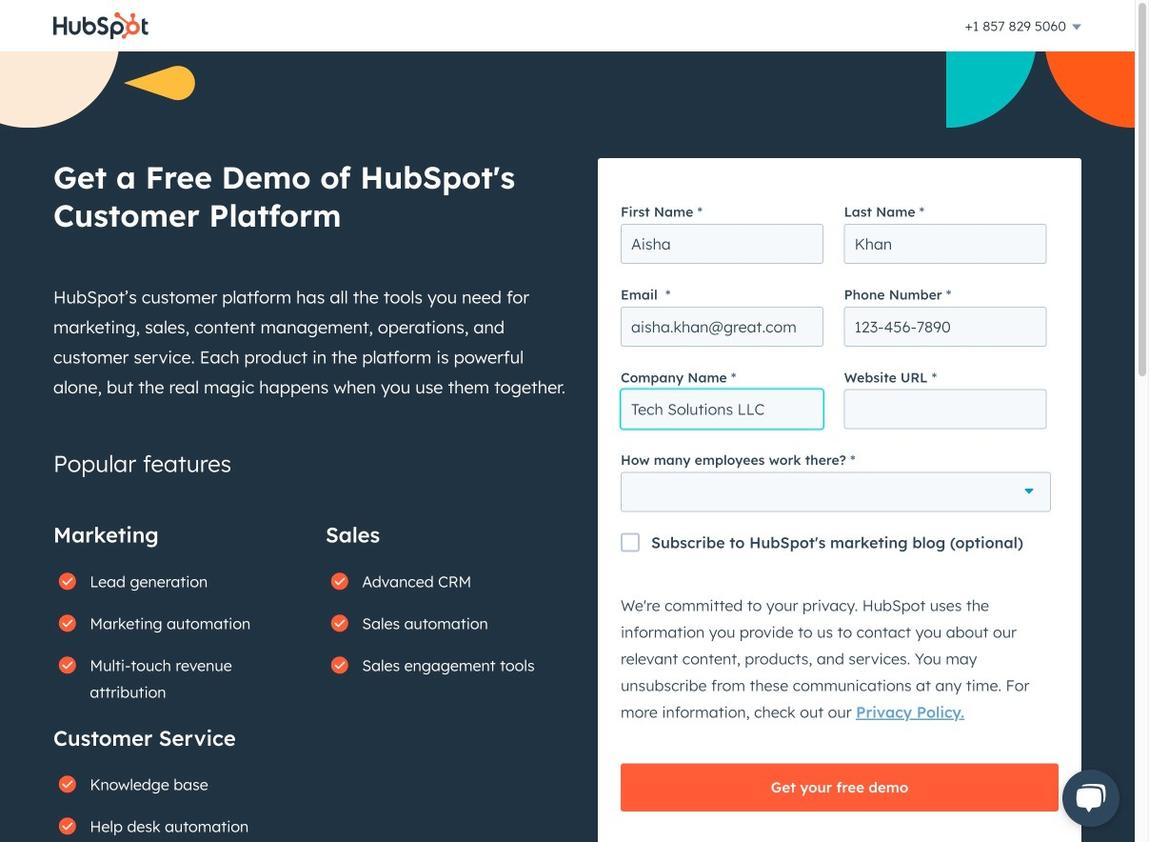 Task type: locate. For each thing, give the bounding box(es) containing it.
None telephone field
[[845, 306, 1047, 346]]

None email field
[[621, 306, 824, 346]]

None text field
[[621, 224, 824, 264], [845, 389, 1047, 429], [621, 224, 824, 264], [845, 389, 1047, 429]]

None submit
[[621, 763, 1059, 812]]

hubspot image
[[53, 11, 149, 40]]

None text field
[[845, 224, 1047, 264], [621, 389, 824, 429], [845, 224, 1047, 264], [621, 389, 824, 429]]

chat widget region
[[1040, 751, 1135, 842]]



